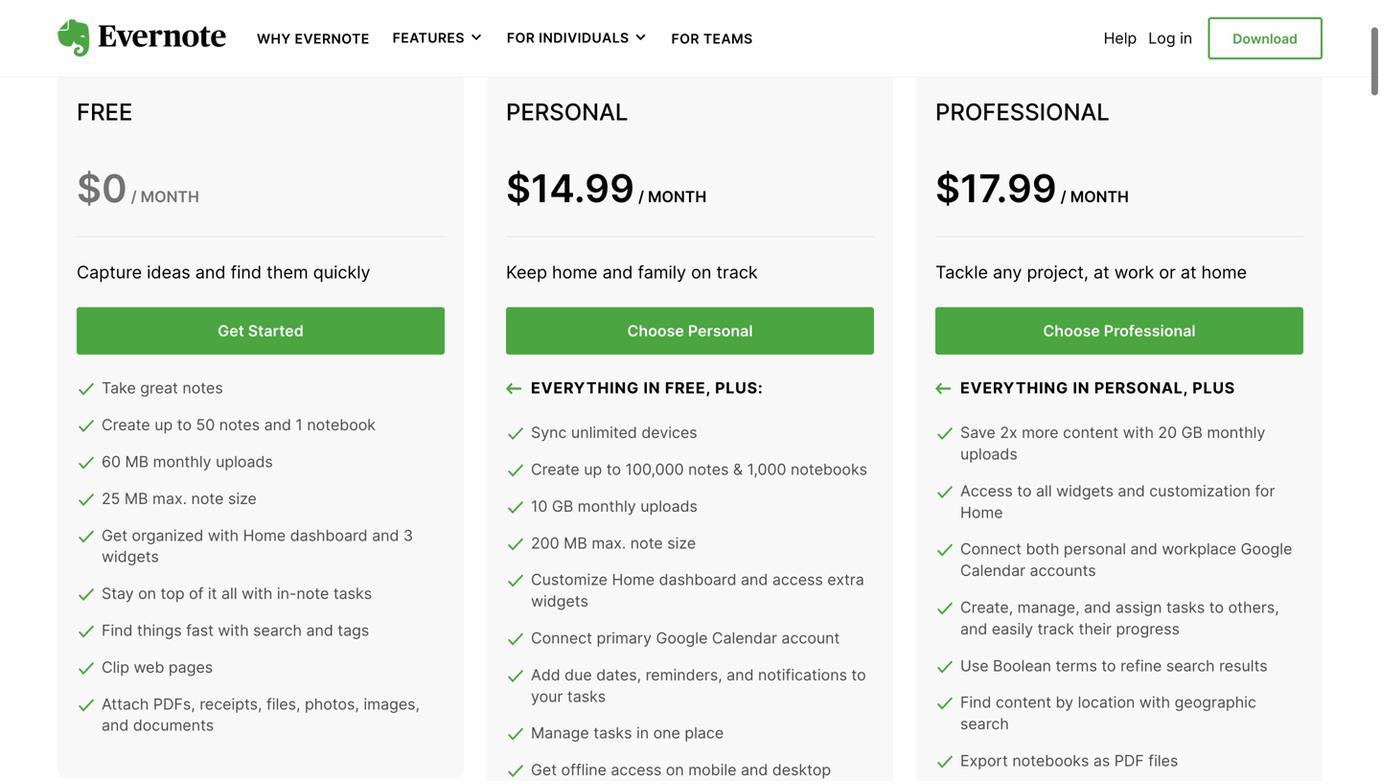 Task type: vqa. For each thing, say whether or not it's contained in the screenshot.
note- inside Have an iPhone and a Windows computer? Android and Mac? Like using Linux? Unlike most note-taking apps, Evernote works on them all.
no



Task type: describe. For each thing, give the bounding box(es) containing it.
quickly
[[313, 262, 371, 283]]

to left refine
[[1102, 657, 1117, 675]]

evernote
[[295, 31, 370, 47]]

files
[[1149, 752, 1179, 770]]

&
[[733, 460, 743, 479]]

tasks up offline in the bottom of the page
[[594, 724, 632, 743]]

find for find content by location with geographic search
[[961, 693, 992, 712]]

extra
[[828, 571, 865, 589]]

home inside customize home dashboard and access extra widgets
[[612, 571, 655, 589]]

choose personal link
[[506, 307, 874, 355]]

unlimited
[[571, 423, 637, 442]]

evernote logo image
[[58, 19, 226, 57]]

month for 14.99
[[648, 187, 707, 206]]

content inside find content by location with geographic search
[[996, 693, 1052, 712]]

capture ideas and find them quickly
[[77, 262, 371, 283]]

with left in-
[[242, 584, 273, 603]]

take great notes
[[102, 379, 223, 398]]

$ for 0
[[77, 165, 102, 211]]

notes for take great notes
[[219, 416, 260, 434]]

10
[[531, 497, 548, 516]]

content inside the save 2x more content with 20 gb monthly uploads
[[1063, 423, 1119, 442]]

for for for teams
[[672, 31, 700, 47]]

export notebooks as pdf files
[[961, 752, 1179, 770]]

to inside create, manage, and assign tasks to others, and easily track their progress
[[1210, 598, 1224, 617]]

and inside connect both personal and workplace google calendar accounts
[[1131, 540, 1158, 559]]

tackle
[[936, 262, 988, 283]]

images,
[[364, 695, 420, 714]]

google inside connect both personal and workplace google calendar accounts
[[1241, 540, 1293, 559]]

project,
[[1027, 262, 1089, 283]]

for individuals
[[507, 30, 629, 46]]

to left '50'
[[177, 416, 192, 434]]

keep home and family on track
[[506, 262, 758, 283]]

up for gb
[[584, 460, 602, 479]]

all inside access to all widgets and customization for home
[[1036, 482, 1052, 500]]

capture
[[77, 262, 142, 283]]

one
[[654, 724, 681, 743]]

access to all widgets and customization for home
[[961, 482, 1276, 522]]

work
[[1115, 262, 1155, 283]]

web
[[134, 658, 164, 677]]

sync
[[531, 423, 567, 442]]

notebook
[[307, 416, 376, 434]]

customize
[[531, 571, 608, 589]]

customization
[[1150, 482, 1251, 500]]

get offline access on mobile and desktop
[[531, 761, 831, 780]]

location
[[1078, 693, 1136, 712]]

offline
[[561, 761, 607, 780]]

features
[[393, 30, 465, 46]]

choose for 14.99
[[627, 322, 684, 340]]

features button
[[393, 29, 484, 48]]

geographic
[[1175, 693, 1257, 712]]

in-
[[277, 584, 297, 603]]

with inside "get organized with home dashboard and 3 widgets"
[[208, 526, 239, 545]]

200
[[531, 534, 560, 552]]

connect for connect primary google calendar account
[[531, 629, 592, 648]]

tasks up "tags"
[[333, 584, 372, 603]]

1 vertical spatial gb
[[552, 497, 574, 516]]

tasks inside add due dates, reminders, and notifications to your tasks
[[567, 687, 606, 706]]

/ for 0
[[131, 187, 137, 206]]

1 home from the left
[[552, 262, 598, 283]]

home inside access to all widgets and customization for home
[[961, 503, 1003, 522]]

access inside customize home dashboard and access extra widgets
[[773, 571, 823, 589]]

fast
[[186, 621, 214, 640]]

1,000
[[747, 460, 787, 479]]

get started link
[[77, 307, 445, 355]]

1 horizontal spatial note
[[297, 584, 329, 603]]

take
[[102, 379, 136, 398]]

1 vertical spatial calendar
[[712, 629, 777, 648]]

and down create,
[[961, 620, 988, 638]]

receipts,
[[200, 695, 262, 714]]

17.99
[[961, 165, 1057, 211]]

download
[[1233, 31, 1298, 47]]

files,
[[267, 695, 301, 714]]

get for get started
[[218, 322, 244, 340]]

in for log in
[[1180, 29, 1193, 47]]

with right fast
[[218, 621, 249, 640]]

your
[[531, 687, 563, 706]]

$ 17.99 / month
[[936, 165, 1129, 211]]

monthly inside the save 2x more content with 20 gb monthly uploads
[[1207, 423, 1266, 442]]

primary
[[597, 629, 652, 648]]

100,000
[[626, 460, 684, 479]]

tags
[[338, 621, 369, 640]]

create up to 50 notes and 1 notebook
[[102, 416, 376, 434]]

0 vertical spatial professional
[[936, 98, 1110, 126]]

1 vertical spatial notebooks
[[1013, 752, 1089, 770]]

attach pdfs, receipts, files, photos, images, and documents
[[102, 695, 420, 735]]

keep
[[506, 262, 547, 283]]

place
[[685, 724, 724, 743]]

1 vertical spatial on
[[138, 584, 156, 603]]

them
[[267, 262, 308, 283]]

and left "tags"
[[306, 621, 333, 640]]

create up to 100,000 notes & 1,000 notebooks
[[531, 460, 868, 479]]

and left find
[[195, 262, 226, 283]]

download link
[[1208, 17, 1323, 59]]

0 horizontal spatial personal
[[506, 98, 628, 126]]

terms
[[1056, 657, 1098, 675]]

calendar inside connect both personal and workplace google calendar accounts
[[961, 561, 1026, 580]]

home inside "get organized with home dashboard and 3 widgets"
[[243, 526, 286, 545]]

why
[[257, 31, 291, 47]]

0 vertical spatial search
[[253, 621, 302, 640]]

family
[[638, 262, 687, 283]]

log in link
[[1149, 29, 1193, 47]]

customize home dashboard and access extra widgets
[[531, 571, 865, 611]]

started
[[248, 322, 304, 340]]

log
[[1149, 29, 1176, 47]]

dates,
[[597, 666, 641, 684]]

/ for 14.99
[[639, 187, 644, 206]]

and left "family"
[[603, 262, 633, 283]]

note for organized
[[191, 489, 224, 508]]

photos,
[[305, 695, 359, 714]]

0 horizontal spatial all
[[221, 584, 237, 603]]

free
[[77, 98, 133, 126]]

up for mb
[[155, 416, 173, 434]]

size for 25 mb max. note size
[[228, 489, 257, 508]]

stay
[[102, 584, 134, 603]]

14.99
[[531, 165, 635, 211]]

and left 1
[[264, 416, 291, 434]]

$ for 17.99
[[936, 165, 961, 211]]

1
[[296, 416, 303, 434]]

2x
[[1000, 423, 1018, 442]]

access
[[961, 482, 1013, 500]]

uploads inside the save 2x more content with 20 gb monthly uploads
[[961, 445, 1018, 464]]

stay on top of it all with in-note tasks
[[102, 584, 372, 603]]

widgets inside access to all widgets and customization for home
[[1057, 482, 1114, 500]]

get for get organized with home dashboard and 3 widgets
[[102, 526, 128, 545]]

choose for 17.99
[[1043, 322, 1100, 340]]

ideas
[[147, 262, 190, 283]]

2 vertical spatial on
[[666, 761, 684, 780]]

note for home
[[631, 534, 663, 552]]

0
[[102, 165, 127, 211]]

size for 200 mb max. note size
[[668, 534, 696, 552]]

0 vertical spatial notes
[[183, 379, 223, 398]]

track inside create, manage, and assign tasks to others, and easily track their progress
[[1038, 620, 1075, 638]]

in left one
[[637, 724, 649, 743]]

of
[[189, 584, 204, 603]]

documents
[[133, 716, 214, 735]]

create for create up to 100,000 notes & 1,000 notebooks
[[531, 460, 580, 479]]

and inside attach pdfs, receipts, files, photos, images, and documents
[[102, 716, 129, 735]]



Task type: locate. For each thing, give the bounding box(es) containing it.
month up "family"
[[648, 187, 707, 206]]

on
[[691, 262, 712, 283], [138, 584, 156, 603], [666, 761, 684, 780]]

1 horizontal spatial month
[[648, 187, 707, 206]]

0 horizontal spatial calendar
[[712, 629, 777, 648]]

1 horizontal spatial get
[[218, 322, 244, 340]]

3 $ from the left
[[936, 165, 961, 211]]

get for get offline access on mobile and desktop
[[531, 761, 557, 780]]

25 mb max. note size
[[102, 489, 257, 508]]

0 vertical spatial mb
[[125, 452, 149, 471]]

0 horizontal spatial search
[[253, 621, 302, 640]]

/ inside $ 17.99 / month
[[1061, 187, 1067, 206]]

uploads down the 100,000
[[641, 497, 698, 516]]

2 horizontal spatial widgets
[[1057, 482, 1114, 500]]

1 vertical spatial max.
[[592, 534, 626, 552]]

size up "get organized with home dashboard and 3 widgets"
[[228, 489, 257, 508]]

find inside find content by location with geographic search
[[961, 693, 992, 712]]

0 horizontal spatial size
[[228, 489, 257, 508]]

with down refine
[[1140, 693, 1171, 712]]

size up customize home dashboard and access extra widgets
[[668, 534, 696, 552]]

/ right 17.99
[[1061, 187, 1067, 206]]

content down boolean
[[996, 693, 1052, 712]]

in left personal,
[[1073, 379, 1090, 398]]

0 horizontal spatial home
[[243, 526, 286, 545]]

with right organized
[[208, 526, 239, 545]]

2 vertical spatial mb
[[564, 534, 588, 552]]

all right access
[[1036, 482, 1052, 500]]

1 choose from the left
[[627, 322, 684, 340]]

personal,
[[1095, 379, 1189, 398]]

0 horizontal spatial choose
[[627, 322, 684, 340]]

get inside "get organized with home dashboard and 3 widgets"
[[102, 526, 128, 545]]

2 horizontal spatial $
[[936, 165, 961, 211]]

0 vertical spatial all
[[1036, 482, 1052, 500]]

and up their
[[1084, 598, 1112, 617]]

tasks
[[333, 584, 372, 603], [1167, 598, 1205, 617], [567, 687, 606, 706], [594, 724, 632, 743]]

home up in-
[[243, 526, 286, 545]]

0 vertical spatial notebooks
[[791, 460, 868, 479]]

free,
[[665, 379, 711, 398]]

pdf
[[1115, 752, 1145, 770]]

add due dates, reminders, and notifications to your tasks
[[531, 666, 866, 706]]

get left started
[[218, 322, 244, 340]]

0 horizontal spatial dashboard
[[290, 526, 368, 545]]

due
[[565, 666, 592, 684]]

organized
[[132, 526, 204, 545]]

1 vertical spatial search
[[1167, 657, 1215, 675]]

0 horizontal spatial on
[[138, 584, 156, 603]]

1 vertical spatial widgets
[[102, 548, 159, 566]]

3
[[404, 526, 413, 545]]

content down the everything in personal, plus
[[1063, 423, 1119, 442]]

mobile
[[689, 761, 737, 780]]

for left teams
[[672, 31, 700, 47]]

mb for 60
[[125, 452, 149, 471]]

results
[[1220, 657, 1268, 675]]

month
[[141, 187, 199, 206], [648, 187, 707, 206], [1071, 187, 1129, 206]]

create, manage, and assign tasks to others, and easily track their progress
[[961, 598, 1280, 638]]

0 horizontal spatial monthly
[[153, 452, 211, 471]]

1 / from the left
[[131, 187, 137, 206]]

connect left both
[[961, 540, 1022, 559]]

at right or
[[1181, 262, 1197, 283]]

and inside add due dates, reminders, and notifications to your tasks
[[727, 666, 754, 684]]

connect for connect both personal and workplace google calendar accounts
[[961, 540, 1022, 559]]

notes up '50'
[[183, 379, 223, 398]]

for inside button
[[507, 30, 535, 46]]

1 horizontal spatial notebooks
[[1013, 752, 1089, 770]]

3 / from the left
[[1061, 187, 1067, 206]]

$ down free
[[77, 165, 102, 211]]

2 horizontal spatial note
[[631, 534, 663, 552]]

on right "family"
[[691, 262, 712, 283]]

1 $ from the left
[[77, 165, 102, 211]]

note
[[191, 489, 224, 508], [631, 534, 663, 552], [297, 584, 329, 603]]

find
[[102, 621, 133, 640], [961, 693, 992, 712]]

home right keep
[[552, 262, 598, 283]]

to inside add due dates, reminders, and notifications to your tasks
[[852, 666, 866, 684]]

0 vertical spatial up
[[155, 416, 173, 434]]

monthly up 25 mb max. note size
[[153, 452, 211, 471]]

notes for sync unlimited devices
[[688, 460, 729, 479]]

and up connect primary google calendar account
[[741, 571, 768, 589]]

dashboard up in-
[[290, 526, 368, 545]]

1 vertical spatial personal
[[688, 322, 753, 340]]

everything
[[531, 379, 639, 398], [961, 379, 1069, 398]]

progress
[[1116, 620, 1180, 638]]

mb right 25
[[125, 489, 148, 508]]

60
[[102, 452, 121, 471]]

in for everything in free, plus:
[[644, 379, 661, 398]]

1 horizontal spatial widgets
[[531, 592, 588, 611]]

/ inside $ 14.99 / month
[[639, 187, 644, 206]]

2 vertical spatial search
[[961, 715, 1009, 733]]

devices
[[642, 423, 698, 442]]

and inside "get organized with home dashboard and 3 widgets"
[[372, 526, 399, 545]]

notebooks right 1,000
[[791, 460, 868, 479]]

0 horizontal spatial home
[[552, 262, 598, 283]]

1 horizontal spatial $
[[506, 165, 531, 211]]

create down take
[[102, 416, 150, 434]]

notebooks
[[791, 460, 868, 479], [1013, 752, 1089, 770]]

and down the save 2x more content with 20 gb monthly uploads
[[1118, 482, 1145, 500]]

tasks down due
[[567, 687, 606, 706]]

refine
[[1121, 657, 1162, 675]]

by
[[1056, 693, 1074, 712]]

2 horizontal spatial on
[[691, 262, 712, 283]]

monthly up 200 mb max. note size
[[578, 497, 636, 516]]

calendar left account
[[712, 629, 777, 648]]

0 vertical spatial widgets
[[1057, 482, 1114, 500]]

tasks inside create, manage, and assign tasks to others, and easily track their progress
[[1167, 598, 1205, 617]]

uploads for get organized with home dashboard and 3 widgets
[[216, 452, 273, 471]]

1 horizontal spatial gb
[[1182, 423, 1203, 442]]

0 vertical spatial size
[[228, 489, 257, 508]]

why evernote link
[[257, 29, 370, 47]]

1 horizontal spatial find
[[961, 693, 992, 712]]

find down use
[[961, 693, 992, 712]]

uploads for customize home dashboard and access extra widgets
[[641, 497, 698, 516]]

monthly
[[1207, 423, 1266, 442], [153, 452, 211, 471], [578, 497, 636, 516]]

in left free,
[[644, 379, 661, 398]]

2 vertical spatial notes
[[688, 460, 729, 479]]

widgets inside "get organized with home dashboard and 3 widgets"
[[102, 548, 159, 566]]

notifications
[[758, 666, 847, 684]]

1 horizontal spatial on
[[666, 761, 684, 780]]

to
[[177, 416, 192, 434], [607, 460, 621, 479], [1017, 482, 1032, 500], [1210, 598, 1224, 617], [1102, 657, 1117, 675], [852, 666, 866, 684]]

note down "get organized with home dashboard and 3 widgets"
[[297, 584, 329, 603]]

1 horizontal spatial up
[[584, 460, 602, 479]]

2 at from the left
[[1181, 262, 1197, 283]]

1 vertical spatial monthly
[[153, 452, 211, 471]]

home right or
[[1202, 262, 1247, 283]]

log in
[[1149, 29, 1193, 47]]

mb right 60
[[125, 452, 149, 471]]

professional up personal,
[[1104, 322, 1196, 340]]

dashboard up connect primary google calendar account
[[659, 571, 737, 589]]

max. for home
[[592, 534, 626, 552]]

note down 60 mb monthly uploads
[[191, 489, 224, 508]]

1 vertical spatial notes
[[219, 416, 260, 434]]

home down access
[[961, 503, 1003, 522]]

0 horizontal spatial notebooks
[[791, 460, 868, 479]]

pdfs,
[[153, 695, 195, 714]]

uploads
[[961, 445, 1018, 464], [216, 452, 273, 471], [641, 497, 698, 516]]

accounts
[[1030, 561, 1096, 580]]

connect up add
[[531, 629, 592, 648]]

1 at from the left
[[1094, 262, 1110, 283]]

mb for 200
[[564, 534, 588, 552]]

it
[[208, 584, 217, 603]]

gb
[[1182, 423, 1203, 442], [552, 497, 574, 516]]

monthly for get organized with home dashboard and 3 widgets
[[153, 452, 211, 471]]

mb for 25
[[125, 489, 148, 508]]

everything for 17.99
[[961, 379, 1069, 398]]

gb right 10
[[552, 497, 574, 516]]

0 horizontal spatial everything
[[531, 379, 639, 398]]

1 horizontal spatial at
[[1181, 262, 1197, 283]]

month inside $ 14.99 / month
[[648, 187, 707, 206]]

find
[[231, 262, 262, 283]]

/ right 14.99
[[639, 187, 644, 206]]

both
[[1026, 540, 1060, 559]]

to down the sync unlimited devices
[[607, 460, 621, 479]]

pages
[[169, 658, 213, 677]]

for for for individuals
[[507, 30, 535, 46]]

and right personal
[[1131, 540, 1158, 559]]

get started
[[218, 322, 304, 340]]

20
[[1159, 423, 1177, 442]]

professional
[[936, 98, 1110, 126], [1104, 322, 1196, 340]]

search inside find content by location with geographic search
[[961, 715, 1009, 733]]

1 vertical spatial connect
[[531, 629, 592, 648]]

find down the stay
[[102, 621, 133, 640]]

2 vertical spatial monthly
[[578, 497, 636, 516]]

search up the geographic
[[1167, 657, 1215, 675]]

google down for
[[1241, 540, 1293, 559]]

1 horizontal spatial dashboard
[[659, 571, 737, 589]]

0 horizontal spatial create
[[102, 416, 150, 434]]

$ for 14.99
[[506, 165, 531, 211]]

0 vertical spatial track
[[717, 262, 758, 283]]

0 horizontal spatial google
[[656, 629, 708, 648]]

mb right 200
[[564, 534, 588, 552]]

professional up $ 17.99 / month
[[936, 98, 1110, 126]]

0 vertical spatial create
[[102, 416, 150, 434]]

2 vertical spatial note
[[297, 584, 329, 603]]

1 vertical spatial create
[[531, 460, 580, 479]]

month inside $ 17.99 / month
[[1071, 187, 1129, 206]]

with left 20
[[1123, 423, 1154, 442]]

1 vertical spatial google
[[656, 629, 708, 648]]

0 horizontal spatial uploads
[[216, 452, 273, 471]]

on left the top
[[138, 584, 156, 603]]

to left others,
[[1210, 598, 1224, 617]]

month for 0
[[141, 187, 199, 206]]

0 horizontal spatial get
[[102, 526, 128, 545]]

to right access
[[1017, 482, 1032, 500]]

0 vertical spatial google
[[1241, 540, 1293, 559]]

uploads down the "create up to 50 notes and 1 notebook"
[[216, 452, 273, 471]]

max. for organized
[[152, 489, 187, 508]]

2 choose from the left
[[1043, 322, 1100, 340]]

and inside customize home dashboard and access extra widgets
[[741, 571, 768, 589]]

2 home from the left
[[1202, 262, 1247, 283]]

why evernote
[[257, 31, 370, 47]]

personal down for individuals
[[506, 98, 628, 126]]

search down in-
[[253, 621, 302, 640]]

clip
[[102, 658, 129, 677]]

2 / from the left
[[639, 187, 644, 206]]

0 vertical spatial note
[[191, 489, 224, 508]]

notes left &
[[688, 460, 729, 479]]

2 horizontal spatial uploads
[[961, 445, 1018, 464]]

0 vertical spatial content
[[1063, 423, 1119, 442]]

create
[[102, 416, 150, 434], [531, 460, 580, 479]]

for teams link
[[672, 29, 753, 47]]

1 vertical spatial note
[[631, 534, 663, 552]]

0 horizontal spatial connect
[[531, 629, 592, 648]]

0 horizontal spatial access
[[611, 761, 662, 780]]

0 vertical spatial dashboard
[[290, 526, 368, 545]]

home down 200 mb max. note size
[[612, 571, 655, 589]]

for
[[507, 30, 535, 46], [672, 31, 700, 47]]

easily
[[992, 620, 1034, 638]]

/ inside $ 0 / month
[[131, 187, 137, 206]]

attach
[[102, 695, 149, 714]]

50
[[196, 416, 215, 434]]

1 horizontal spatial search
[[961, 715, 1009, 733]]

1 vertical spatial get
[[102, 526, 128, 545]]

1 vertical spatial track
[[1038, 620, 1075, 638]]

widgets inside customize home dashboard and access extra widgets
[[531, 592, 588, 611]]

with inside find content by location with geographic search
[[1140, 693, 1171, 712]]

1 horizontal spatial uploads
[[641, 497, 698, 516]]

60 mb monthly uploads
[[102, 452, 273, 471]]

more
[[1022, 423, 1059, 442]]

2 horizontal spatial get
[[531, 761, 557, 780]]

1 vertical spatial mb
[[125, 489, 148, 508]]

gb right 20
[[1182, 423, 1203, 442]]

access left extra
[[773, 571, 823, 589]]

as
[[1094, 752, 1110, 770]]

and left the 3
[[372, 526, 399, 545]]

0 horizontal spatial note
[[191, 489, 224, 508]]

search
[[253, 621, 302, 640], [1167, 657, 1215, 675], [961, 715, 1009, 733]]

manage
[[531, 724, 589, 743]]

in for everything in personal, plus
[[1073, 379, 1090, 398]]

dashboard inside "get organized with home dashboard and 3 widgets"
[[290, 526, 368, 545]]

uploads down save
[[961, 445, 1018, 464]]

widgets up the stay
[[102, 548, 159, 566]]

save 2x more content with 20 gb monthly uploads
[[961, 423, 1266, 464]]

month up tackle any project, at work or at home
[[1071, 187, 1129, 206]]

notes
[[183, 379, 223, 398], [219, 416, 260, 434], [688, 460, 729, 479]]

month inside $ 0 / month
[[141, 187, 199, 206]]

/ for 17.99
[[1061, 187, 1067, 206]]

up down take great notes
[[155, 416, 173, 434]]

for left individuals
[[507, 30, 535, 46]]

1 horizontal spatial content
[[1063, 423, 1119, 442]]

everything in personal, plus
[[961, 379, 1236, 398]]

1 horizontal spatial connect
[[961, 540, 1022, 559]]

connect primary google calendar account
[[531, 629, 840, 648]]

connect both personal and workplace google calendar accounts
[[961, 540, 1293, 580]]

with inside the save 2x more content with 20 gb monthly uploads
[[1123, 423, 1154, 442]]

all right it
[[221, 584, 237, 603]]

track right "family"
[[717, 262, 758, 283]]

desktop
[[773, 761, 831, 780]]

1 everything from the left
[[531, 379, 639, 398]]

tackle any project, at work or at home
[[936, 262, 1247, 283]]

10 gb monthly uploads
[[531, 497, 698, 516]]

1 horizontal spatial home
[[612, 571, 655, 589]]

0 vertical spatial get
[[218, 322, 244, 340]]

personal up the plus:
[[688, 322, 753, 340]]

find for find things fast with search and tags
[[102, 621, 133, 640]]

personal
[[506, 98, 628, 126], [688, 322, 753, 340]]

everything up 2x
[[961, 379, 1069, 398]]

connect inside connect both personal and workplace google calendar accounts
[[961, 540, 1022, 559]]

manage,
[[1018, 598, 1080, 617]]

1 vertical spatial professional
[[1104, 322, 1196, 340]]

for teams
[[672, 31, 753, 47]]

1 vertical spatial all
[[221, 584, 237, 603]]

1 month from the left
[[141, 187, 199, 206]]

3 month from the left
[[1071, 187, 1129, 206]]

1 horizontal spatial monthly
[[578, 497, 636, 516]]

widgets down customize
[[531, 592, 588, 611]]

in
[[1180, 29, 1193, 47], [644, 379, 661, 398], [1073, 379, 1090, 398], [637, 724, 649, 743]]

$ 0 / month
[[77, 165, 199, 211]]

1 horizontal spatial choose
[[1043, 322, 1100, 340]]

$ up tackle
[[936, 165, 961, 211]]

0 vertical spatial monthly
[[1207, 423, 1266, 442]]

choose down project,
[[1043, 322, 1100, 340]]

everything up unlimited
[[531, 379, 639, 398]]

1 vertical spatial find
[[961, 693, 992, 712]]

use boolean terms to refine search results
[[961, 657, 1268, 675]]

notes right '50'
[[219, 416, 260, 434]]

month right 0
[[141, 187, 199, 206]]

monthly for customize home dashboard and access extra widgets
[[578, 497, 636, 516]]

tasks up progress
[[1167, 598, 1205, 617]]

top
[[161, 584, 185, 603]]

0 vertical spatial max.
[[152, 489, 187, 508]]

0 vertical spatial calendar
[[961, 561, 1026, 580]]

in right log
[[1180, 29, 1193, 47]]

others,
[[1229, 598, 1280, 617]]

and right mobile
[[741, 761, 768, 780]]

notebooks left the as
[[1013, 752, 1089, 770]]

gb inside the save 2x more content with 20 gb monthly uploads
[[1182, 423, 1203, 442]]

$ up keep
[[506, 165, 531, 211]]

1 horizontal spatial for
[[672, 31, 700, 47]]

clip web pages
[[102, 658, 213, 677]]

sync unlimited devices
[[531, 423, 698, 442]]

create,
[[961, 598, 1014, 617]]

widgets down the save 2x more content with 20 gb monthly uploads
[[1057, 482, 1114, 500]]

at
[[1094, 262, 1110, 283], [1181, 262, 1197, 283]]

1 horizontal spatial max.
[[592, 534, 626, 552]]

create for create up to 50 notes and 1 notebook
[[102, 416, 150, 434]]

and down attach
[[102, 716, 129, 735]]

0 vertical spatial access
[[773, 571, 823, 589]]

2 horizontal spatial search
[[1167, 657, 1215, 675]]

1 horizontal spatial access
[[773, 571, 823, 589]]

2 horizontal spatial month
[[1071, 187, 1129, 206]]

2 month from the left
[[648, 187, 707, 206]]

dashboard inside customize home dashboard and access extra widgets
[[659, 571, 737, 589]]

get left offline in the bottom of the page
[[531, 761, 557, 780]]

google up the reminders,
[[656, 629, 708, 648]]

month for 17.99
[[1071, 187, 1129, 206]]

0 vertical spatial on
[[691, 262, 712, 283]]

1 vertical spatial size
[[668, 534, 696, 552]]

to right notifications on the bottom right of page
[[852, 666, 866, 684]]

2 vertical spatial widgets
[[531, 592, 588, 611]]

0 horizontal spatial max.
[[152, 489, 187, 508]]

note down the 10 gb monthly uploads
[[631, 534, 663, 552]]

0 vertical spatial connect
[[961, 540, 1022, 559]]

teams
[[704, 31, 753, 47]]

0 horizontal spatial /
[[131, 187, 137, 206]]

2 everything from the left
[[961, 379, 1069, 398]]

1 vertical spatial content
[[996, 693, 1052, 712]]

search up export
[[961, 715, 1009, 733]]

1 horizontal spatial track
[[1038, 620, 1075, 638]]

access down manage tasks in one place
[[611, 761, 662, 780]]

to inside access to all widgets and customization for home
[[1017, 482, 1032, 500]]

1 horizontal spatial google
[[1241, 540, 1293, 559]]

everything for 14.99
[[531, 379, 639, 398]]

boolean
[[993, 657, 1052, 675]]

1 horizontal spatial everything
[[961, 379, 1069, 398]]

max. up organized
[[152, 489, 187, 508]]

and inside access to all widgets and customization for home
[[1118, 482, 1145, 500]]

2 $ from the left
[[506, 165, 531, 211]]



